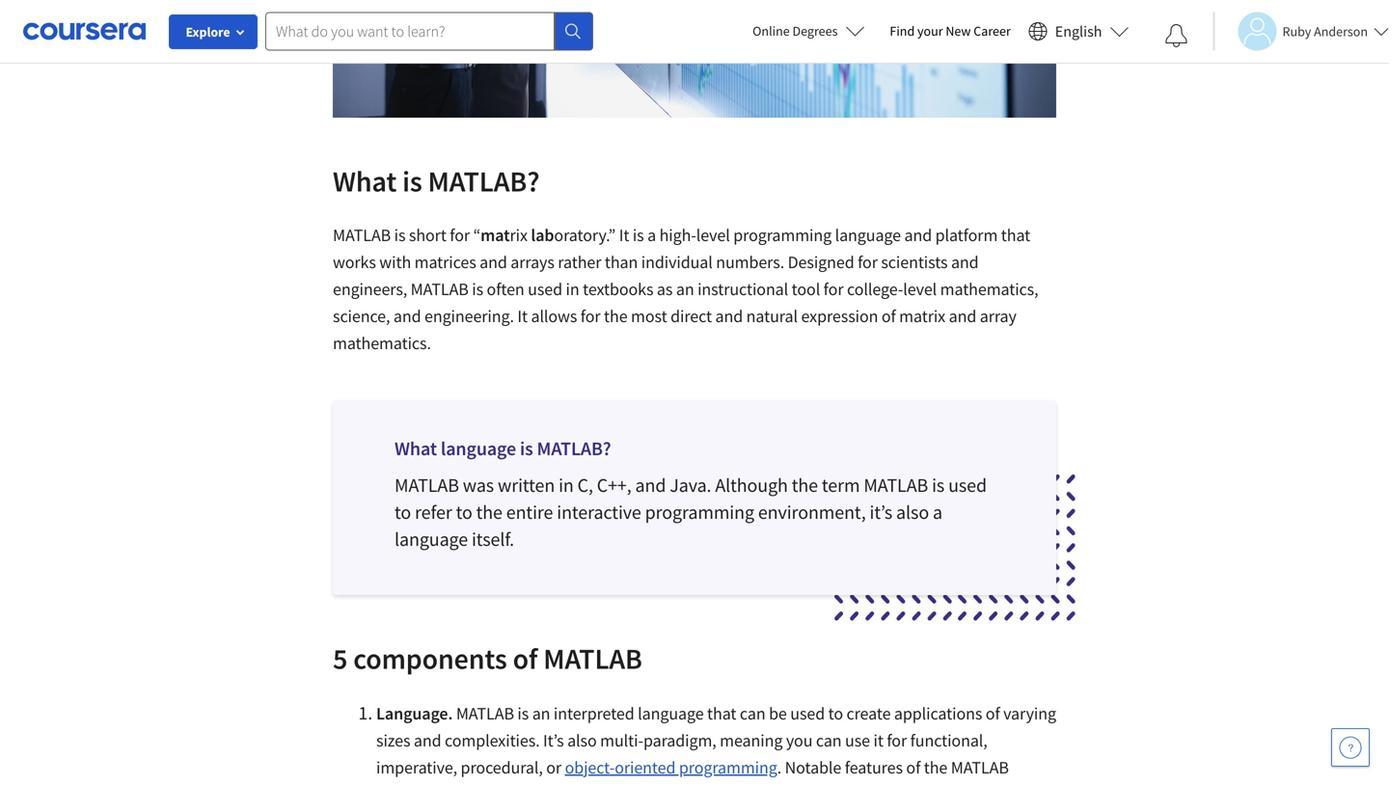 Task type: locate. For each thing, give the bounding box(es) containing it.
matlab up complexities.
[[456, 703, 514, 725]]

entire
[[506, 500, 553, 525]]

.
[[778, 757, 782, 779]]

for right allows
[[581, 305, 601, 327]]

was
[[463, 473, 494, 497]]

in down the "varying"
[[998, 784, 1012, 787]]

matlab? up c,
[[537, 437, 611, 461]]

and inside the matlab was written in c, c++, and java. although the term matlab is used to refer to the entire interactive programming environment, it's also a language itself.
[[636, 473, 666, 497]]

language down imperative,
[[376, 784, 442, 787]]

that inside oratory." it is a high-level programming language and platform that works with matrices and arrays rather than individual numbers. designed for scientists and engineers, matlab is often used in textbooks as an instructional tool for college-level mathematics, science, and engineering. it allows for the most direct and natural expression of matrix and array mathematics.
[[1001, 224, 1031, 246]]

mathematics.
[[333, 332, 431, 354]]

for left "
[[450, 224, 470, 246]]

0 vertical spatial that
[[1001, 224, 1031, 246]]

the inside oratory." it is a high-level programming language and platform that works with matrices and arrays rather than individual numbers. designed for scientists and engineers, matlab is often used in textbooks as an instructional tool for college-level mathematics, science, and engineering. it allows for the most direct and natural expression of matrix and array mathematics.
[[604, 305, 628, 327]]

in left c,
[[559, 473, 574, 497]]

written
[[498, 473, 555, 497]]

1 vertical spatial in
[[559, 473, 574, 497]]

an
[[676, 278, 694, 300], [532, 703, 550, 725]]

2 vertical spatial in
[[998, 784, 1012, 787]]

1 vertical spatial used
[[949, 473, 987, 497]]

find your new career link
[[881, 19, 1021, 43]]

calculations
[[739, 784, 825, 787]]

refer
[[415, 500, 452, 525]]

1 horizontal spatial an
[[676, 278, 694, 300]]

1 vertical spatial an
[[532, 703, 550, 725]]

2 horizontal spatial used
[[949, 473, 987, 497]]

also
[[897, 500, 929, 525], [568, 730, 597, 752]]

for right tool at the top right of the page
[[824, 278, 844, 300]]

language up the "paradigm,"
[[638, 703, 704, 725]]

of down college-
[[882, 305, 896, 327]]

0 vertical spatial it
[[619, 224, 630, 246]]

1 horizontal spatial it
[[619, 224, 630, 246]]

0 horizontal spatial can
[[740, 703, 766, 725]]

object-
[[565, 757, 615, 779]]

include
[[446, 784, 499, 787]]

language.
[[376, 703, 453, 725]]

matlab up built-
[[951, 757, 1009, 779]]

language inside matlab is an interpreted language that can be used to create applications of varying sizes and complexities. it's also multi-paradigm, meaning you can use it for functional, imperative, procedural, or
[[638, 703, 704, 725]]

to down was
[[456, 500, 473, 525]]

0 vertical spatial a
[[648, 224, 656, 246]]

0 vertical spatial used
[[528, 278, 563, 300]]

0 vertical spatial also
[[897, 500, 929, 525]]

an up it's
[[532, 703, 550, 725]]

the down the textbooks
[[604, 305, 628, 327]]

matlab is an interpreted language that can be used to create applications of varying sizes and complexities. it's also multi-paradigm, meaning you can use it for functional, imperative, procedural, or
[[376, 703, 1057, 779]]

0 vertical spatial can
[[740, 703, 766, 725]]

lab
[[531, 224, 554, 246]]

and down the notable
[[829, 784, 856, 787]]

sizes
[[376, 730, 411, 752]]

0 horizontal spatial also
[[568, 730, 597, 752]]

and up "scientists"
[[905, 224, 932, 246]]

that
[[1001, 224, 1031, 246], [707, 703, 737, 725]]

1 vertical spatial programming
[[645, 500, 755, 525]]

0 horizontal spatial that
[[707, 703, 737, 725]]

what up refer
[[395, 437, 437, 461]]

interactive
[[557, 500, 642, 525]]

allows
[[531, 305, 577, 327]]

programming up numbers.
[[734, 224, 832, 246]]

1 vertical spatial can
[[816, 730, 842, 752]]

and
[[905, 224, 932, 246], [480, 251, 507, 273], [951, 251, 979, 273], [394, 305, 421, 327], [716, 305, 743, 327], [949, 305, 977, 327], [636, 473, 666, 497], [414, 730, 442, 752], [829, 784, 856, 787], [929, 784, 957, 787]]

an inside oratory." it is a high-level programming language and platform that works with matrices and arrays rather than individual numbers. designed for scientists and engineers, matlab is often used in textbooks as an instructional tool for college-level mathematics, science, and engineering. it allows for the most direct and natural expression of matrix and array mathematics.
[[676, 278, 694, 300]]

use
[[845, 730, 870, 752]]

2 vertical spatial used
[[791, 703, 825, 725]]

level up individual
[[697, 224, 730, 246]]

individual
[[642, 251, 713, 273]]

that up meaning
[[707, 703, 737, 725]]

what is matlab?
[[333, 163, 540, 199]]

rapid
[[635, 784, 673, 787]]

matrices
[[415, 251, 476, 273]]

0 horizontal spatial level
[[697, 224, 730, 246]]

is inside the matlab was written in c, c++, and java. although the term matlab is used to refer to the entire interactive programming environment, it's also a language itself.
[[932, 473, 945, 497]]

0 vertical spatial in
[[566, 278, 580, 300]]

natural
[[747, 305, 798, 327]]

functional,
[[911, 730, 988, 752]]

what up the works
[[333, 163, 397, 199]]

language down refer
[[395, 527, 468, 552]]

a
[[648, 224, 656, 246], [933, 500, 943, 525]]

engineering.
[[425, 305, 514, 327]]

to left refer
[[395, 500, 411, 525]]

of up analyses,
[[907, 757, 921, 779]]

2 horizontal spatial to
[[829, 703, 843, 725]]

that inside matlab is an interpreted language that can be used to create applications of varying sizes and complexities. it's also multi-paradigm, meaning you can use it for functional, imperative, procedural, or
[[707, 703, 737, 725]]

and left array
[[949, 305, 977, 327]]

and up imperative,
[[414, 730, 442, 752]]

coursera image
[[23, 16, 146, 47]]

rix
[[510, 224, 528, 246]]

programming inside oratory." it is a high-level programming language and platform that works with matrices and arrays rather than individual numbers. designed for scientists and engineers, matlab is often used in textbooks as an instructional tool for college-level mathematics, science, and engineering. it allows for the most direct and natural expression of matrix and array mathematics.
[[734, 224, 832, 246]]

in down rather
[[566, 278, 580, 300]]

it's
[[543, 730, 564, 752]]

a inside the matlab was written in c, c++, and java. although the term matlab is used to refer to the entire interactive programming environment, it's also a language itself.
[[933, 500, 943, 525]]

5
[[333, 641, 348, 677]]

it up the "than"
[[619, 224, 630, 246]]

programming inside the matlab was written in c, c++, and java. although the term matlab is used to refer to the entire interactive programming environment, it's also a language itself.
[[645, 500, 755, 525]]

analyses,
[[860, 784, 926, 787]]

paradigm,
[[644, 730, 717, 752]]

object-oriented programming
[[565, 757, 778, 779]]

for right it
[[887, 730, 907, 752]]

an right as
[[676, 278, 694, 300]]

what
[[333, 163, 397, 199], [395, 437, 437, 461]]

features
[[845, 757, 903, 779]]

level up matrix
[[903, 278, 937, 300]]

a inside oratory." it is a high-level programming language and platform that works with matrices and arrays rather than individual numbers. designed for scientists and engineers, matlab is often used in textbooks as an instructional tool for college-level mathematics, science, and engineering. it allows for the most direct and natural expression of matrix and array mathematics.
[[648, 224, 656, 246]]

it's
[[870, 500, 893, 525]]

. notable features of the matlab language include data visualization, rapid numeric calculations and analyses, and built-in tool
[[376, 757, 1051, 787]]

1 horizontal spatial also
[[897, 500, 929, 525]]

english
[[1056, 22, 1103, 41]]

matlab
[[333, 224, 391, 246], [411, 278, 469, 300], [395, 473, 459, 497], [864, 473, 929, 497], [544, 641, 643, 677], [456, 703, 514, 725], [951, 757, 1009, 779]]

1 vertical spatial what
[[395, 437, 437, 461]]

None search field
[[265, 12, 594, 51]]

can left be
[[740, 703, 766, 725]]

can left use
[[816, 730, 842, 752]]

help center image
[[1339, 736, 1363, 759]]

and up mathematics.
[[394, 305, 421, 327]]

What do you want to learn? text field
[[265, 12, 555, 51]]

matlab inside . notable features of the matlab language include data visualization, rapid numeric calculations and analyses, and built-in tool
[[951, 757, 1009, 779]]

it left allows
[[518, 305, 528, 327]]

explore
[[186, 23, 230, 41]]

1 vertical spatial also
[[568, 730, 597, 752]]

also up object-
[[568, 730, 597, 752]]

0 horizontal spatial a
[[648, 224, 656, 246]]

used inside matlab is an interpreted language that can be used to create applications of varying sizes and complexities. it's also multi-paradigm, meaning you can use it for functional, imperative, procedural, or
[[791, 703, 825, 725]]

create
[[847, 703, 891, 725]]

engineers,
[[333, 278, 407, 300]]

1 horizontal spatial a
[[933, 500, 943, 525]]

the up itself.
[[476, 500, 503, 525]]

in inside oratory." it is a high-level programming language and platform that works with matrices and arrays rather than individual numbers. designed for scientists and engineers, matlab is often used in textbooks as an instructional tool for college-level mathematics, science, and engineering. it allows for the most direct and natural expression of matrix and array mathematics.
[[566, 278, 580, 300]]

of inside oratory." it is a high-level programming language and platform that works with matrices and arrays rather than individual numbers. designed for scientists and engineers, matlab is often used in textbooks as an instructional tool for college-level mathematics, science, and engineering. it allows for the most direct and natural expression of matrix and array mathematics.
[[882, 305, 896, 327]]

explore button
[[169, 14, 258, 49]]

built-
[[960, 784, 998, 787]]

language inside . notable features of the matlab language include data visualization, rapid numeric calculations and analyses, and built-in tool
[[376, 784, 442, 787]]

high-
[[660, 224, 697, 246]]

language up was
[[441, 437, 516, 461]]

0 vertical spatial matlab?
[[428, 163, 540, 199]]

0 horizontal spatial used
[[528, 278, 563, 300]]

a right it's
[[933, 500, 943, 525]]

tool
[[792, 278, 820, 300]]

a left high-
[[648, 224, 656, 246]]

notable
[[785, 757, 842, 779]]

of up complexities.
[[513, 641, 538, 677]]

matlab? up "
[[428, 163, 540, 199]]

matlab down matrices
[[411, 278, 469, 300]]

expression
[[801, 305, 879, 327]]

matlab inside oratory." it is a high-level programming language and platform that works with matrices and arrays rather than individual numbers. designed for scientists and engineers, matlab is often used in textbooks as an instructional tool for college-level mathematics, science, and engineering. it allows for the most direct and natural expression of matrix and array mathematics.
[[411, 278, 469, 300]]

the up environment, at the right of the page
[[792, 473, 818, 497]]

and right c++,
[[636, 473, 666, 497]]

1 horizontal spatial used
[[791, 703, 825, 725]]

the down functional,
[[924, 757, 948, 779]]

programming down java.
[[645, 500, 755, 525]]

to left create
[[829, 703, 843, 725]]

to
[[395, 500, 411, 525], [456, 500, 473, 525], [829, 703, 843, 725]]

the
[[604, 305, 628, 327], [792, 473, 818, 497], [476, 500, 503, 525], [924, 757, 948, 779]]

level
[[697, 224, 730, 246], [903, 278, 937, 300]]

matrix
[[900, 305, 946, 327]]

also inside matlab is an interpreted language that can be used to create applications of varying sizes and complexities. it's also multi-paradigm, meaning you can use it for functional, imperative, procedural, or
[[568, 730, 597, 752]]

also right it's
[[897, 500, 929, 525]]

an inside matlab is an interpreted language that can be used to create applications of varying sizes and complexities. it's also multi-paradigm, meaning you can use it for functional, imperative, procedural, or
[[532, 703, 550, 725]]

object-oriented programming link
[[565, 757, 778, 779]]

0 vertical spatial an
[[676, 278, 694, 300]]

language up "scientists"
[[835, 224, 901, 246]]

show notifications image
[[1165, 24, 1188, 47]]

degrees
[[793, 22, 838, 40]]

in
[[566, 278, 580, 300], [559, 473, 574, 497], [998, 784, 1012, 787]]

that right "platform"
[[1001, 224, 1031, 246]]

of left the "varying"
[[986, 703, 1000, 725]]

1 horizontal spatial that
[[1001, 224, 1031, 246]]

for up college-
[[858, 251, 878, 273]]

1 vertical spatial a
[[933, 500, 943, 525]]

arrays
[[511, 251, 555, 273]]

of
[[882, 305, 896, 327], [513, 641, 538, 677], [986, 703, 1000, 725], [907, 757, 921, 779]]

is inside matlab is an interpreted language that can be used to create applications of varying sizes and complexities. it's also multi-paradigm, meaning you can use it for functional, imperative, procedural, or
[[518, 703, 529, 725]]

numbers.
[[716, 251, 785, 273]]

0 vertical spatial what
[[333, 163, 397, 199]]

english button
[[1021, 0, 1137, 63]]

for inside matlab is an interpreted language that can be used to create applications of varying sizes and complexities. it's also multi-paradigm, meaning you can use it for functional, imperative, procedural, or
[[887, 730, 907, 752]]

used
[[528, 278, 563, 300], [949, 473, 987, 497], [791, 703, 825, 725]]

1 vertical spatial level
[[903, 278, 937, 300]]

programming up numeric
[[679, 757, 778, 779]]

it
[[619, 224, 630, 246], [518, 305, 528, 327]]

1 vertical spatial that
[[707, 703, 737, 725]]

0 horizontal spatial it
[[518, 305, 528, 327]]

"
[[473, 224, 481, 246]]

and down instructional
[[716, 305, 743, 327]]

0 vertical spatial programming
[[734, 224, 832, 246]]

than
[[605, 251, 638, 273]]

0 horizontal spatial an
[[532, 703, 550, 725]]



Task type: describe. For each thing, give the bounding box(es) containing it.
textbooks
[[583, 278, 654, 300]]

matlab up refer
[[395, 473, 459, 497]]

environment,
[[758, 500, 866, 525]]

works
[[333, 251, 376, 273]]

of inside matlab is an interpreted language that can be used to create applications of varying sizes and complexities. it's also multi-paradigm, meaning you can use it for functional, imperative, procedural, or
[[986, 703, 1000, 725]]

also inside the matlab was written in c, c++, and java. although the term matlab is used to refer to the entire interactive programming environment, it's also a language itself.
[[897, 500, 929, 525]]

c++,
[[597, 473, 632, 497]]

matlab is short for " mat rix lab
[[333, 224, 554, 246]]

you
[[786, 730, 813, 752]]

mathematics,
[[941, 278, 1039, 300]]

what for what language is matlab?
[[395, 437, 437, 461]]

online degrees
[[753, 22, 838, 40]]

matlab inside matlab is an interpreted language that can be used to create applications of varying sizes and complexities. it's also multi-paradigm, meaning you can use it for functional, imperative, procedural, or
[[456, 703, 514, 725]]

multi-
[[600, 730, 644, 752]]

imperative,
[[376, 757, 457, 779]]

mat
[[481, 224, 510, 246]]

direct
[[671, 305, 712, 327]]

applications
[[895, 703, 983, 725]]

visualization,
[[538, 784, 632, 787]]

interpreted
[[554, 703, 635, 725]]

in inside the matlab was written in c, c++, and java. although the term matlab is used to refer to the entire interactive programming environment, it's also a language itself.
[[559, 473, 574, 497]]

1 horizontal spatial level
[[903, 278, 937, 300]]

1 vertical spatial matlab?
[[537, 437, 611, 461]]

as
[[657, 278, 673, 300]]

find
[[890, 22, 915, 40]]

ruby
[[1283, 23, 1312, 40]]

oratory." it is a high-level programming language and platform that works with matrices and arrays rather than individual numbers. designed for scientists and engineers, matlab is often used in textbooks as an instructional tool for college-level mathematics, science, and engineering. it allows for the most direct and natural expression of matrix and array mathematics.
[[333, 224, 1039, 354]]

0 horizontal spatial to
[[395, 500, 411, 525]]

find your new career
[[890, 22, 1011, 40]]

and left built-
[[929, 784, 957, 787]]

matlab up the works
[[333, 224, 391, 246]]

it
[[874, 730, 884, 752]]

be
[[769, 703, 787, 725]]

rather
[[558, 251, 602, 273]]

in inside . notable features of the matlab language include data visualization, rapid numeric calculations and analyses, and built-in tool
[[998, 784, 1012, 787]]

or
[[546, 757, 562, 779]]

complexities.
[[445, 730, 540, 752]]

of inside . notable features of the matlab language include data visualization, rapid numeric calculations and analyses, and built-in tool
[[907, 757, 921, 779]]

most
[[631, 305, 667, 327]]

language inside oratory." it is a high-level programming language and platform that works with matrices and arrays rather than individual numbers. designed for scientists and engineers, matlab is often used in textbooks as an instructional tool for college-level mathematics, science, and engineering. it allows for the most direct and natural expression of matrix and array mathematics.
[[835, 224, 901, 246]]

ruby anderson button
[[1214, 12, 1390, 51]]

oratory."
[[554, 224, 616, 246]]

java.
[[670, 473, 712, 497]]

and inside matlab is an interpreted language that can be used to create applications of varying sizes and complexities. it's also multi-paradigm, meaning you can use it for functional, imperative, procedural, or
[[414, 730, 442, 752]]

and down "platform"
[[951, 251, 979, 273]]

data
[[502, 784, 534, 787]]

scientists
[[881, 251, 948, 273]]

what for what is matlab?
[[333, 163, 397, 199]]

platform
[[936, 224, 998, 246]]

array
[[980, 305, 1017, 327]]

your
[[918, 22, 943, 40]]

[featured image] two co-workers review performance data in a set of visualizations displayed across a series of screens on a wall. image
[[333, 0, 1057, 118]]

components
[[353, 641, 507, 677]]

5 components of matlab
[[333, 641, 648, 677]]

0 vertical spatial level
[[697, 224, 730, 246]]

college-
[[847, 278, 903, 300]]

procedural,
[[461, 757, 543, 779]]

c,
[[578, 473, 593, 497]]

the inside . notable features of the matlab language include data visualization, rapid numeric calculations and analyses, and built-in tool
[[924, 757, 948, 779]]

to inside matlab is an interpreted language that can be used to create applications of varying sizes and complexities. it's also multi-paradigm, meaning you can use it for functional, imperative, procedural, or
[[829, 703, 843, 725]]

online degrees button
[[737, 10, 881, 52]]

numeric
[[676, 784, 736, 787]]

varying
[[1004, 703, 1057, 725]]

what language is matlab?
[[395, 437, 611, 461]]

term
[[822, 473, 860, 497]]

often
[[487, 278, 525, 300]]

new
[[946, 22, 971, 40]]

1 vertical spatial it
[[518, 305, 528, 327]]

oriented
[[615, 757, 676, 779]]

science,
[[333, 305, 390, 327]]

online
[[753, 22, 790, 40]]

matlab was written in c, c++, and java. although the term matlab is used to refer to the entire interactive programming environment, it's also a language itself.
[[395, 473, 987, 552]]

matlab up interpreted
[[544, 641, 643, 677]]

itself.
[[472, 527, 514, 552]]

2 vertical spatial programming
[[679, 757, 778, 779]]

language inside the matlab was written in c, c++, and java. although the term matlab is used to refer to the entire interactive programming environment, it's also a language itself.
[[395, 527, 468, 552]]

1 horizontal spatial to
[[456, 500, 473, 525]]

used inside the matlab was written in c, c++, and java. although the term matlab is used to refer to the entire interactive programming environment, it's also a language itself.
[[949, 473, 987, 497]]

anderson
[[1314, 23, 1368, 40]]

meaning
[[720, 730, 783, 752]]

and down mat in the left top of the page
[[480, 251, 507, 273]]

career
[[974, 22, 1011, 40]]

short
[[409, 224, 447, 246]]

matlab up it's
[[864, 473, 929, 497]]

1 horizontal spatial can
[[816, 730, 842, 752]]

used inside oratory." it is a high-level programming language and platform that works with matrices and arrays rather than individual numbers. designed for scientists and engineers, matlab is often used in textbooks as an instructional tool for college-level mathematics, science, and engineering. it allows for the most direct and natural expression of matrix and array mathematics.
[[528, 278, 563, 300]]

instructional
[[698, 278, 789, 300]]

although
[[715, 473, 788, 497]]



Task type: vqa. For each thing, say whether or not it's contained in the screenshot.
the leaders,
no



